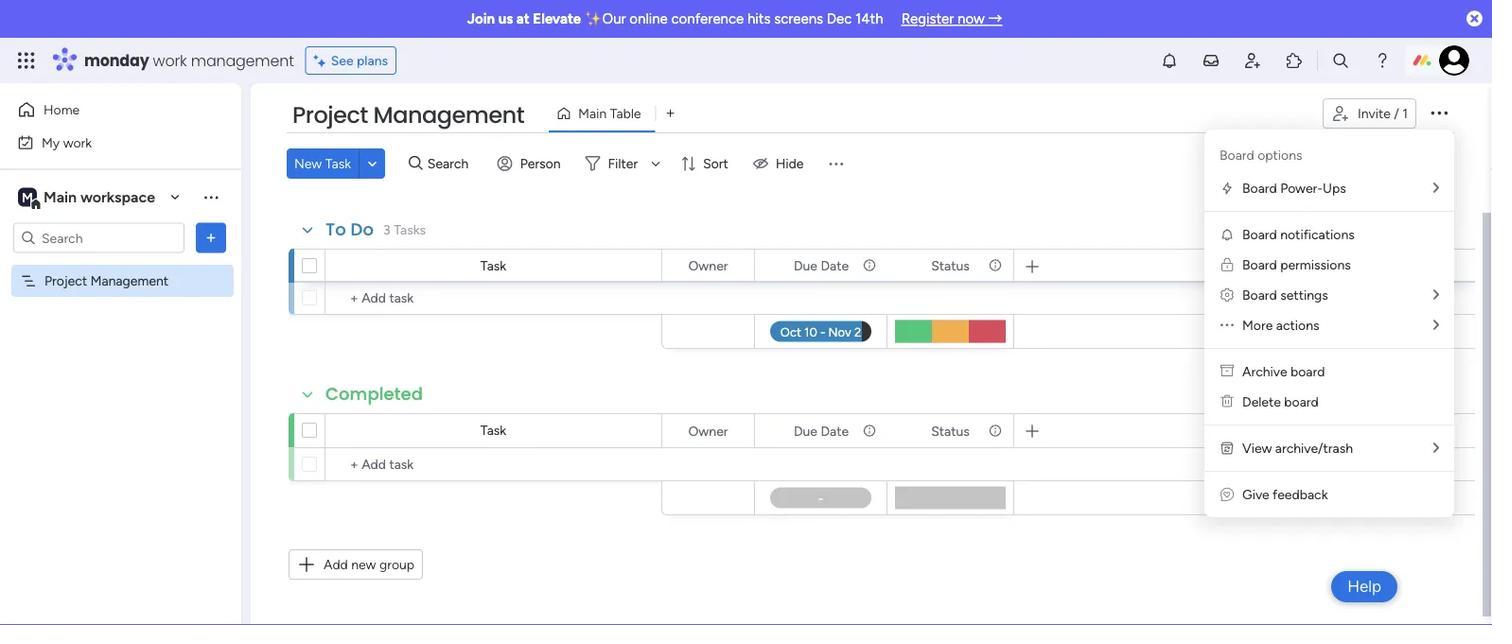 Task type: vqa. For each thing, say whether or not it's contained in the screenshot.
the bottom Your
no



Task type: locate. For each thing, give the bounding box(es) containing it.
main for main workspace
[[44, 188, 77, 206]]

archive
[[1242, 364, 1287, 380]]

my
[[42, 134, 60, 150]]

main
[[578, 106, 607, 122], [44, 188, 77, 206]]

board up delete board
[[1291, 364, 1325, 380]]

0 vertical spatial options image
[[1428, 101, 1451, 124]]

task
[[325, 156, 351, 172], [481, 258, 506, 274], [481, 422, 506, 439]]

/
[[1394, 106, 1399, 122]]

1 horizontal spatial work
[[153, 50, 187, 71]]

add new group
[[324, 557, 415, 573]]

project management down 'search in workspace' field
[[44, 273, 168, 289]]

management down 'search in workspace' field
[[90, 273, 168, 289]]

sort
[[703, 156, 728, 172]]

0 horizontal spatial main
[[44, 188, 77, 206]]

board right 'board notifications' icon
[[1242, 227, 1277, 243]]

board permissions
[[1242, 257, 1351, 273]]

0 vertical spatial board
[[1291, 364, 1325, 380]]

1 vertical spatial project management
[[44, 273, 168, 289]]

project up new task button
[[292, 99, 368, 131]]

elevate
[[533, 10, 581, 27]]

new
[[351, 557, 376, 573]]

0 horizontal spatial work
[[63, 134, 92, 150]]

apps image
[[1285, 51, 1304, 70]]

1 vertical spatial board
[[1284, 394, 1319, 410]]

list arrow image for more actions
[[1433, 318, 1439, 332]]

list arrow image
[[1433, 288, 1439, 302], [1433, 441, 1439, 455]]

project management list box
[[0, 261, 241, 553]]

delete board
[[1242, 394, 1319, 410]]

2 owner from the top
[[688, 423, 728, 439]]

board
[[1220, 147, 1254, 163], [1242, 180, 1277, 196], [1242, 227, 1277, 243], [1242, 257, 1277, 273], [1242, 287, 1277, 303]]

due
[[794, 257, 817, 273], [794, 423, 817, 439]]

dec
[[827, 10, 852, 27]]

archive/trash
[[1275, 440, 1353, 457]]

options image down workspace options image at top
[[202, 229, 220, 247]]

due date for 2nd "due date" field from the bottom
[[794, 257, 849, 273]]

2 date from the top
[[821, 423, 849, 439]]

Due Date field
[[789, 255, 854, 276], [789, 421, 854, 441]]

1 horizontal spatial main
[[578, 106, 607, 122]]

workspace options image
[[202, 188, 220, 207]]

Owner field
[[684, 255, 733, 276], [684, 421, 733, 441]]

0 vertical spatial main
[[578, 106, 607, 122]]

task right new
[[325, 156, 351, 172]]

0 vertical spatial project management
[[292, 99, 524, 131]]

1 vertical spatial owner
[[688, 423, 728, 439]]

more actions
[[1242, 317, 1319, 334]]

Project Management field
[[288, 99, 529, 132]]

board settings
[[1242, 287, 1328, 303]]

0 vertical spatial date
[[821, 257, 849, 273]]

1 list arrow image from the top
[[1433, 181, 1439, 195]]

main table button
[[549, 98, 655, 129]]

Status field
[[927, 255, 974, 276], [927, 421, 974, 441]]

main inside main table button
[[578, 106, 607, 122]]

1 due date from the top
[[794, 257, 849, 273]]

task inside button
[[325, 156, 351, 172]]

angle down image
[[368, 157, 377, 171]]

0 horizontal spatial project management
[[44, 273, 168, 289]]

1 horizontal spatial project management
[[292, 99, 524, 131]]

1 horizontal spatial project
[[292, 99, 368, 131]]

board notifications
[[1242, 227, 1355, 243]]

owner field for completed
[[684, 421, 733, 441]]

0 horizontal spatial project
[[44, 273, 87, 289]]

options image
[[1428, 101, 1451, 124], [202, 229, 220, 247]]

register
[[901, 10, 954, 27]]

task for to do
[[481, 258, 506, 274]]

see plans
[[331, 53, 388, 69]]

do
[[351, 218, 374, 242]]

task for completed
[[481, 422, 506, 439]]

table
[[610, 106, 641, 122]]

work for my
[[63, 134, 92, 150]]

project management inside field
[[292, 99, 524, 131]]

date
[[821, 257, 849, 273], [821, 423, 849, 439]]

0 vertical spatial management
[[373, 99, 524, 131]]

inbox image
[[1202, 51, 1221, 70]]

power-
[[1280, 180, 1323, 196]]

option
[[0, 264, 241, 268]]

0 vertical spatial due date
[[794, 257, 849, 273]]

view archive/trash
[[1242, 440, 1353, 457]]

project inside list box
[[44, 273, 87, 289]]

1 horizontal spatial management
[[373, 99, 524, 131]]

main workspace
[[44, 188, 155, 206]]

1 vertical spatial list arrow image
[[1433, 441, 1439, 455]]

0 vertical spatial status field
[[927, 255, 974, 276]]

0 vertical spatial status
[[931, 257, 970, 273]]

my work
[[42, 134, 92, 150]]

status
[[931, 257, 970, 273], [931, 423, 970, 439]]

1 vertical spatial project
[[44, 273, 87, 289]]

our
[[602, 10, 626, 27]]

work right my
[[63, 134, 92, 150]]

board up more
[[1242, 287, 1277, 303]]

0 horizontal spatial options image
[[202, 229, 220, 247]]

main right workspace icon
[[44, 188, 77, 206]]

menu
[[1205, 130, 1454, 518]]

arrow down image
[[644, 152, 667, 175]]

due date
[[794, 257, 849, 273], [794, 423, 849, 439]]

2 list arrow image from the top
[[1433, 441, 1439, 455]]

delete
[[1242, 394, 1281, 410]]

2 list arrow image from the top
[[1433, 318, 1439, 332]]

1 list arrow image from the top
[[1433, 288, 1439, 302]]

board right "board power-ups" image
[[1242, 180, 1277, 196]]

status for 1st status field
[[931, 257, 970, 273]]

add
[[324, 557, 348, 573]]

completed
[[325, 382, 423, 406]]

project management up v2 search image
[[292, 99, 524, 131]]

main left table
[[578, 106, 607, 122]]

task up + add task text field
[[481, 258, 506, 274]]

1 vertical spatial due date field
[[789, 421, 854, 441]]

2 due from the top
[[794, 423, 817, 439]]

person button
[[490, 149, 572, 179]]

1 vertical spatial owner field
[[684, 421, 733, 441]]

1 vertical spatial status
[[931, 423, 970, 439]]

1 vertical spatial date
[[821, 423, 849, 439]]

2 status from the top
[[931, 423, 970, 439]]

0 vertical spatial list arrow image
[[1433, 288, 1439, 302]]

management
[[373, 99, 524, 131], [90, 273, 168, 289]]

0 vertical spatial work
[[153, 50, 187, 71]]

screens
[[774, 10, 823, 27]]

project inside field
[[292, 99, 368, 131]]

invite
[[1358, 106, 1391, 122]]

hide
[[776, 156, 804, 172]]

work right monday
[[153, 50, 187, 71]]

0 vertical spatial list arrow image
[[1433, 181, 1439, 195]]

board options
[[1220, 147, 1302, 163]]

actions
[[1276, 317, 1319, 334]]

owner
[[688, 257, 728, 273], [688, 423, 728, 439]]

0 horizontal spatial management
[[90, 273, 168, 289]]

project down 'search in workspace' field
[[44, 273, 87, 289]]

task up + add task text box
[[481, 422, 506, 439]]

list arrow image
[[1433, 181, 1439, 195], [1433, 318, 1439, 332]]

view archive/trash image
[[1220, 441, 1235, 456]]

board right v2 permission outline "icon"
[[1242, 257, 1277, 273]]

filter
[[608, 156, 638, 172]]

0 vertical spatial due
[[794, 257, 817, 273]]

board for board permissions
[[1242, 257, 1277, 273]]

+ Add task text field
[[335, 453, 653, 476]]

2 owner field from the top
[[684, 421, 733, 441]]

management up search field at left
[[373, 99, 524, 131]]

invite members image
[[1243, 51, 1262, 70]]

give
[[1242, 487, 1269, 503]]

0 vertical spatial owner
[[688, 257, 728, 273]]

1 owner from the top
[[688, 257, 728, 273]]

1 due date field from the top
[[789, 255, 854, 276]]

add new group button
[[289, 550, 423, 580]]

1 vertical spatial status field
[[927, 421, 974, 441]]

1 vertical spatial due date
[[794, 423, 849, 439]]

work inside button
[[63, 134, 92, 150]]

help
[[1348, 577, 1381, 597]]

0 vertical spatial due date field
[[789, 255, 854, 276]]

status for 2nd status field from the top
[[931, 423, 970, 439]]

now
[[958, 10, 985, 27]]

main inside workspace selection element
[[44, 188, 77, 206]]

project
[[292, 99, 368, 131], [44, 273, 87, 289]]

home
[[44, 102, 80, 118]]

us
[[498, 10, 513, 27]]

0 vertical spatial project
[[292, 99, 368, 131]]

✨
[[585, 10, 599, 27]]

list arrow image for board settings
[[1433, 288, 1439, 302]]

group
[[379, 557, 415, 573]]

bob builder image
[[1439, 45, 1469, 76]]

Search in workspace field
[[40, 227, 158, 249]]

1 status from the top
[[931, 257, 970, 273]]

options image right the '1'
[[1428, 101, 1451, 124]]

1 horizontal spatial options image
[[1428, 101, 1451, 124]]

board
[[1291, 364, 1325, 380], [1284, 394, 1319, 410]]

workspace selection element
[[18, 186, 158, 211]]

column information image
[[862, 258, 877, 273], [988, 258, 1003, 273], [862, 423, 877, 439], [988, 423, 1003, 439]]

work
[[153, 50, 187, 71], [63, 134, 92, 150]]

board up "board power-ups" image
[[1220, 147, 1254, 163]]

1 date from the top
[[821, 257, 849, 273]]

1 vertical spatial work
[[63, 134, 92, 150]]

0 vertical spatial owner field
[[684, 255, 733, 276]]

project management
[[292, 99, 524, 131], [44, 273, 168, 289]]

0 vertical spatial task
[[325, 156, 351, 172]]

more dots image
[[1221, 317, 1234, 334]]

board down archive board
[[1284, 394, 1319, 410]]

1 vertical spatial list arrow image
[[1433, 318, 1439, 332]]

1 owner field from the top
[[684, 255, 733, 276]]

1 vertical spatial management
[[90, 273, 168, 289]]

2 due date from the top
[[794, 423, 849, 439]]

1 vertical spatial due
[[794, 423, 817, 439]]

2 vertical spatial task
[[481, 422, 506, 439]]

notifications
[[1280, 227, 1355, 243]]

1 vertical spatial task
[[481, 258, 506, 274]]

v2 search image
[[409, 153, 423, 174]]

1 due from the top
[[794, 257, 817, 273]]

work for monday
[[153, 50, 187, 71]]

list arrow image for board power-ups
[[1433, 181, 1439, 195]]

1 vertical spatial main
[[44, 188, 77, 206]]



Task type: describe. For each thing, give the bounding box(es) containing it.
join us at elevate ✨ our online conference hits screens dec 14th
[[467, 10, 883, 27]]

at
[[516, 10, 530, 27]]

due for first "due date" field from the bottom of the page
[[794, 423, 817, 439]]

v2 user feedback image
[[1221, 487, 1234, 503]]

dapulse archived image
[[1221, 364, 1234, 380]]

plans
[[357, 53, 388, 69]]

project management inside list box
[[44, 273, 168, 289]]

management inside list box
[[90, 273, 168, 289]]

2 due date field from the top
[[789, 421, 854, 441]]

menu image
[[826, 154, 845, 173]]

board for delete board
[[1284, 394, 1319, 410]]

v2 delete line image
[[1221, 394, 1234, 410]]

hits
[[747, 10, 771, 27]]

invite / 1
[[1358, 106, 1408, 122]]

online
[[630, 10, 668, 27]]

+ Add task text field
[[335, 287, 653, 309]]

settings
[[1280, 287, 1328, 303]]

give feedback
[[1242, 487, 1328, 503]]

board for board power-ups
[[1242, 180, 1277, 196]]

register now → link
[[901, 10, 1002, 27]]

Search field
[[423, 150, 479, 177]]

1 vertical spatial options image
[[202, 229, 220, 247]]

new task button
[[287, 149, 359, 179]]

see
[[331, 53, 354, 69]]

conference
[[671, 10, 744, 27]]

1
[[1402, 106, 1408, 122]]

due for 2nd "due date" field from the bottom
[[794, 257, 817, 273]]

board for board options
[[1220, 147, 1254, 163]]

main for main table
[[578, 106, 607, 122]]

to do
[[325, 218, 374, 242]]

new
[[294, 156, 322, 172]]

monday
[[84, 50, 149, 71]]

invite / 1 button
[[1323, 98, 1416, 129]]

see plans button
[[305, 46, 397, 75]]

workspace
[[80, 188, 155, 206]]

Completed field
[[321, 382, 428, 407]]

more
[[1242, 317, 1273, 334]]

14th
[[855, 10, 883, 27]]

hide button
[[745, 149, 815, 179]]

board for board notifications
[[1242, 227, 1277, 243]]

notifications image
[[1160, 51, 1179, 70]]

add view image
[[667, 107, 674, 120]]

management inside field
[[373, 99, 524, 131]]

help image
[[1373, 51, 1392, 70]]

search everything image
[[1331, 51, 1350, 70]]

board power-ups image
[[1220, 181, 1235, 196]]

ups
[[1323, 180, 1346, 196]]

m
[[22, 189, 33, 205]]

my work button
[[11, 127, 203, 158]]

main table
[[578, 106, 641, 122]]

→
[[988, 10, 1002, 27]]

due date for first "due date" field from the bottom of the page
[[794, 423, 849, 439]]

help button
[[1331, 572, 1398, 603]]

owner field for to do
[[684, 255, 733, 276]]

workspace image
[[18, 187, 37, 208]]

select product image
[[17, 51, 36, 70]]

options
[[1258, 147, 1302, 163]]

home button
[[11, 95, 203, 125]]

feedback
[[1273, 487, 1328, 503]]

list arrow image for view archive/trash
[[1433, 441, 1439, 455]]

management
[[191, 50, 294, 71]]

date for 2nd "due date" field from the bottom
[[821, 257, 849, 273]]

date for first "due date" field from the bottom of the page
[[821, 423, 849, 439]]

archive board
[[1242, 364, 1325, 380]]

view
[[1242, 440, 1272, 457]]

permissions
[[1280, 257, 1351, 273]]

owner for to do
[[688, 257, 728, 273]]

new task
[[294, 156, 351, 172]]

board power-ups
[[1242, 180, 1346, 196]]

board notifications image
[[1220, 227, 1235, 242]]

to
[[325, 218, 346, 242]]

filter button
[[578, 149, 667, 179]]

register now →
[[901, 10, 1002, 27]]

join
[[467, 10, 495, 27]]

2 status field from the top
[[927, 421, 974, 441]]

sort button
[[673, 149, 740, 179]]

person
[[520, 156, 561, 172]]

1 status field from the top
[[927, 255, 974, 276]]

To Do field
[[321, 218, 379, 242]]

board for board settings
[[1242, 287, 1277, 303]]

menu containing board options
[[1205, 130, 1454, 518]]

v2 permission outline image
[[1221, 257, 1233, 273]]

monday work management
[[84, 50, 294, 71]]

owner for completed
[[688, 423, 728, 439]]

dapulse admin menu image
[[1221, 287, 1234, 303]]

board for archive board
[[1291, 364, 1325, 380]]



